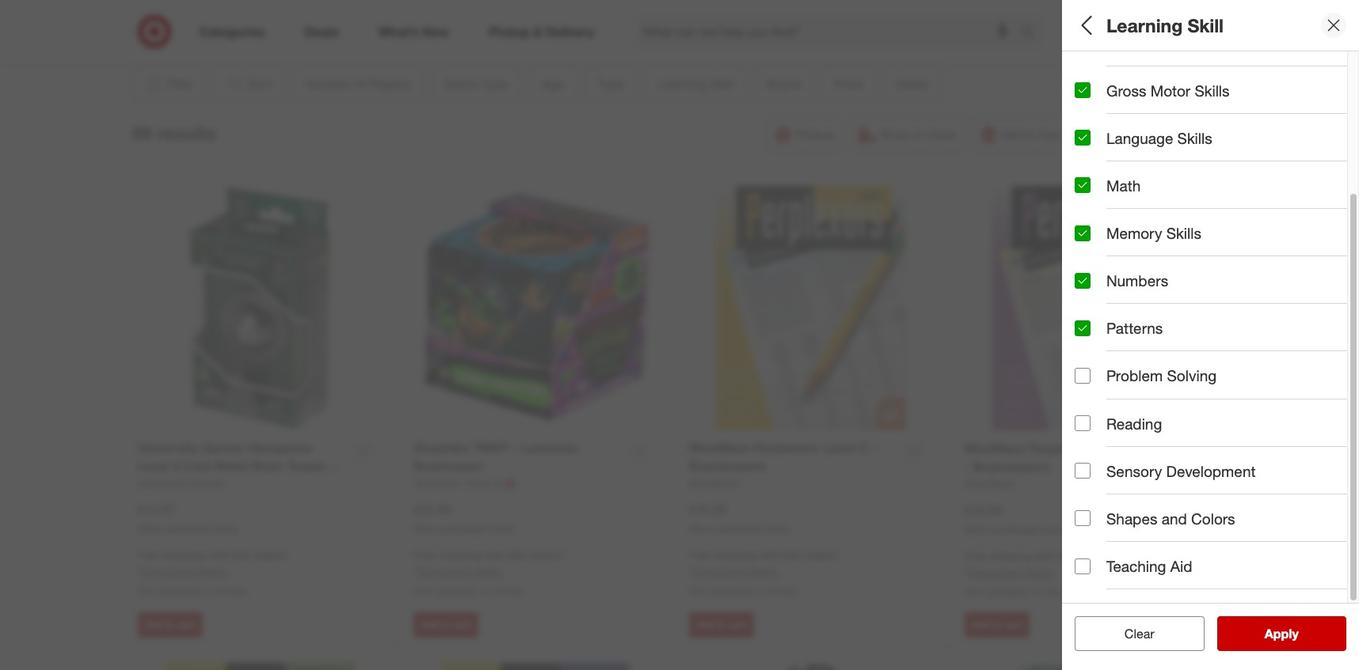 Task type: locate. For each thing, give the bounding box(es) containing it.
Numbers checkbox
[[1075, 273, 1091, 289]]

0 vertical spatial creative
[[1155, 138, 1196, 152]]

reading
[[1106, 415, 1162, 433]]

results right 99
[[157, 122, 216, 144]]

game
[[1075, 118, 1117, 136]]

1 vertical spatial skill
[[1142, 284, 1172, 302]]

of
[[1136, 62, 1150, 80]]

1 horizontal spatial type
[[1121, 118, 1155, 136]]

1 vertical spatial games;
[[1108, 249, 1147, 262]]

1 horizontal spatial skill
[[1188, 14, 1224, 36]]

fine
[[1106, 34, 1135, 52], [1262, 304, 1283, 318]]

skills up "players"
[[1183, 34, 1218, 52]]

results right see
[[1274, 627, 1315, 642]]

classic
[[1075, 138, 1111, 152]]

board
[[1075, 249, 1105, 262]]

2 link
[[1177, 14, 1212, 49]]

motor
[[1139, 34, 1179, 52], [1151, 81, 1191, 99], [1286, 304, 1315, 318]]

0 vertical spatial games;
[[1114, 138, 1152, 152]]

fine right creativity;
[[1262, 304, 1283, 318]]

teaching aid
[[1106, 558, 1193, 576]]

clear all
[[1117, 627, 1162, 642]]

games;
[[1114, 138, 1152, 152], [1108, 249, 1147, 262]]

with
[[208, 549, 229, 563], [484, 549, 504, 563], [760, 549, 780, 563], [1035, 550, 1056, 563]]

1 vertical spatial 2
[[1087, 83, 1093, 96]]

skill inside dialog
[[1188, 14, 1224, 36]]

2 vertical spatial motor
[[1286, 304, 1315, 318]]

1 horizontal spatial $16.95
[[965, 503, 1003, 519]]

skills up "brainteasers"
[[1167, 224, 1201, 242]]

not
[[138, 585, 156, 598], [413, 585, 431, 598], [689, 585, 707, 598], [965, 585, 983, 599]]

1 vertical spatial motor
[[1151, 81, 1191, 99]]

colors
[[1191, 510, 1235, 528]]

games
[[1200, 138, 1235, 152]]

Patterns checkbox
[[1075, 321, 1091, 336]]

0 vertical spatial type
[[1121, 118, 1155, 136]]

purchased
[[165, 523, 210, 535], [441, 523, 486, 535], [716, 523, 762, 535], [992, 524, 1037, 536]]

$35
[[232, 549, 250, 563], [508, 549, 525, 563], [783, 549, 801, 563], [1059, 550, 1077, 563]]

2 clear from the left
[[1125, 627, 1155, 642]]

clear inside "button"
[[1125, 627, 1155, 642]]

price button
[[1075, 384, 1347, 440]]

2 up fine motor skills at top right
[[1201, 17, 1206, 26]]

purchased inside $25.99 when purchased online
[[441, 523, 486, 535]]

available
[[159, 585, 202, 598], [434, 585, 477, 598], [710, 585, 753, 598], [986, 585, 1029, 599]]

$16.95 when purchased online
[[689, 502, 790, 535], [965, 503, 1065, 536]]

2 right 1;
[[1087, 83, 1093, 96]]

free
[[138, 549, 160, 563], [413, 549, 435, 563], [689, 549, 711, 563], [965, 550, 987, 563]]

age
[[1075, 173, 1103, 191]]

when inside $25.99 when purchased online
[[413, 523, 438, 535]]

type
[[1121, 118, 1155, 136], [1075, 229, 1108, 247]]

learning inside learning skill coding; creative thinking; creativity; fine motor skills; gr
[[1075, 284, 1138, 302]]

games; right classic
[[1114, 138, 1152, 152]]

sold by button
[[1075, 550, 1347, 606]]

rating
[[1121, 511, 1168, 530]]

shapes and colors
[[1106, 510, 1235, 528]]

players
[[1155, 62, 1207, 80]]

0 vertical spatial skill
[[1188, 14, 1224, 36]]

2
[[1201, 17, 1206, 26], [1087, 83, 1093, 96]]

memory skills
[[1106, 224, 1201, 242]]

1 vertical spatial learning
[[1075, 284, 1138, 302]]

stores
[[216, 585, 247, 598], [492, 585, 523, 598], [768, 585, 798, 598], [1043, 585, 1074, 599]]

Shapes and Colors checkbox
[[1075, 511, 1091, 527]]

skills
[[1183, 34, 1218, 52], [1195, 81, 1230, 99], [1177, 129, 1212, 147], [1167, 224, 1201, 242]]

sensory
[[1106, 462, 1162, 481]]

in
[[205, 585, 213, 598], [480, 585, 489, 598], [756, 585, 765, 598], [1032, 585, 1040, 599]]

learning up "coding;"
[[1075, 284, 1138, 302]]

creative up patterns
[[1117, 304, 1158, 318]]

1 clear from the left
[[1117, 627, 1147, 642]]

shipping
[[163, 549, 205, 563], [438, 549, 481, 563], [714, 549, 756, 563], [990, 550, 1032, 563]]

skill up "players"
[[1188, 14, 1224, 36]]

see results button
[[1217, 617, 1346, 652]]

kids;
[[1075, 194, 1100, 207]]

results for 99 results
[[157, 122, 216, 144]]

learning skill coding; creative thinking; creativity; fine motor skills; gr
[[1075, 284, 1359, 318]]

sold
[[1075, 567, 1107, 585]]

skill up thinking;
[[1142, 284, 1172, 302]]

all
[[1150, 627, 1162, 642]]

learning
[[1106, 14, 1183, 36], [1075, 284, 1138, 302]]

language skills
[[1106, 129, 1212, 147]]

orders*
[[253, 549, 289, 563], [528, 549, 564, 563], [804, 549, 840, 563], [1080, 550, 1116, 563]]

0 horizontal spatial skill
[[1142, 284, 1172, 302]]

clear inside button
[[1117, 627, 1147, 642]]

motor down "players"
[[1151, 81, 1191, 99]]

type up the board
[[1075, 229, 1108, 247]]

creative left games
[[1155, 138, 1196, 152]]

type inside game type classic games; creative games
[[1121, 118, 1155, 136]]

Memory Skills checkbox
[[1075, 225, 1091, 241]]

clear for clear
[[1125, 627, 1155, 642]]

99
[[132, 122, 152, 144]]

deals
[[1075, 456, 1115, 474]]

exclusions
[[142, 566, 195, 579], [417, 566, 470, 579], [693, 566, 746, 579], [969, 566, 1022, 580]]

type down gross
[[1121, 118, 1155, 136]]

0 horizontal spatial 2
[[1087, 83, 1093, 96]]

clear down 'by'
[[1125, 627, 1155, 642]]

all
[[1075, 14, 1097, 36]]

games; down memory
[[1108, 249, 1147, 262]]

motor up of
[[1139, 34, 1179, 52]]

skills down gross motor skills
[[1177, 129, 1212, 147]]

$25.99 when purchased online
[[413, 502, 514, 535]]

numbers
[[1106, 272, 1168, 290]]

aid
[[1170, 558, 1193, 576]]

online inside $25.99 when purchased online
[[489, 523, 514, 535]]

1 vertical spatial type
[[1075, 229, 1108, 247]]

fine up number
[[1106, 34, 1135, 52]]

creative
[[1155, 138, 1196, 152], [1117, 304, 1158, 318]]

fine motor skills
[[1106, 34, 1218, 52]]

number of players 1; 2
[[1075, 62, 1207, 96]]

adult
[[1103, 194, 1129, 207]]

coding;
[[1075, 304, 1114, 318]]

filters
[[1102, 14, 1151, 36]]

online inside "$14.87 when purchased online"
[[213, 523, 238, 535]]

Gross Motor Skills checkbox
[[1075, 82, 1091, 98]]

games; inside type board games; brainteasers
[[1108, 249, 1147, 262]]

brand
[[1075, 345, 1118, 363]]

0 vertical spatial 2
[[1201, 17, 1206, 26]]

$16.95
[[689, 502, 727, 518], [965, 503, 1003, 519]]

0 vertical spatial learning
[[1106, 14, 1183, 36]]

1 vertical spatial results
[[1274, 627, 1315, 642]]

1;
[[1075, 83, 1084, 96]]

0 horizontal spatial fine
[[1106, 34, 1135, 52]]

see
[[1248, 627, 1271, 642]]

1 vertical spatial fine
[[1262, 304, 1283, 318]]

1 vertical spatial creative
[[1117, 304, 1158, 318]]

0 vertical spatial fine
[[1106, 34, 1135, 52]]

results inside button
[[1274, 627, 1315, 642]]

0 horizontal spatial results
[[157, 122, 216, 144]]

creative inside learning skill coding; creative thinking; creativity; fine motor skills; gr
[[1117, 304, 1158, 318]]

0 vertical spatial results
[[157, 122, 216, 144]]

1 horizontal spatial results
[[1274, 627, 1315, 642]]

apply
[[1265, 627, 1299, 642]]

clear left all
[[1117, 627, 1147, 642]]

1 horizontal spatial fine
[[1262, 304, 1283, 318]]

0 horizontal spatial type
[[1075, 229, 1108, 247]]

price
[[1075, 400, 1112, 419]]

motor left skills;
[[1286, 304, 1315, 318]]

clear all button
[[1075, 617, 1204, 652]]

guest rating button
[[1075, 495, 1347, 550]]

skill inside learning skill coding; creative thinking; creativity; fine motor skills; gr
[[1142, 284, 1172, 302]]

clear
[[1117, 627, 1147, 642], [1125, 627, 1155, 642]]

advertisement region
[[198, 0, 1149, 37]]

99 results
[[132, 122, 216, 144]]

learning inside dialog
[[1106, 14, 1183, 36]]

apply button
[[1217, 617, 1346, 652]]

online
[[213, 523, 238, 535], [489, 523, 514, 535], [764, 523, 790, 535], [1040, 524, 1065, 536]]

apply.
[[198, 566, 228, 579], [473, 566, 503, 579], [749, 566, 779, 579], [1025, 566, 1054, 580]]

0 vertical spatial motor
[[1139, 34, 1179, 52]]

learning up sponsored
[[1106, 14, 1183, 36]]



Task type: vqa. For each thing, say whether or not it's contained in the screenshot.
"4"
no



Task type: describe. For each thing, give the bounding box(es) containing it.
problem solving
[[1106, 367, 1217, 385]]

learning skill dialog
[[1062, 0, 1359, 671]]

type inside type board games; brainteasers
[[1075, 229, 1108, 247]]

language
[[1106, 129, 1173, 147]]

learning for learning skill coding; creative thinking; creativity; fine motor skills; gr
[[1075, 284, 1138, 302]]

Teaching Aid checkbox
[[1075, 559, 1091, 575]]

number
[[1075, 62, 1132, 80]]

guest rating
[[1075, 511, 1168, 530]]

skill for learning skill
[[1188, 14, 1224, 36]]

problem
[[1106, 367, 1163, 385]]

when inside "$14.87 when purchased online"
[[138, 523, 163, 535]]

search
[[1014, 25, 1052, 41]]

and
[[1162, 510, 1187, 528]]

solving
[[1167, 367, 1217, 385]]

purchased inside "$14.87 when purchased online"
[[165, 523, 210, 535]]

What can we help you find? suggestions appear below search field
[[633, 14, 1025, 49]]

results for see results
[[1274, 627, 1315, 642]]

Reading checkbox
[[1075, 416, 1091, 432]]

Language Skills checkbox
[[1075, 130, 1091, 146]]

skills;
[[1318, 304, 1347, 318]]

1 horizontal spatial $16.95 when purchased online
[[965, 503, 1065, 536]]

gross motor skills
[[1106, 81, 1230, 99]]

guest
[[1075, 511, 1117, 530]]

patterns
[[1106, 319, 1163, 338]]

learning skill
[[1106, 14, 1224, 36]]

sensory development
[[1106, 462, 1256, 481]]

memory
[[1106, 224, 1162, 242]]

deals button
[[1075, 440, 1347, 495]]

creativity;
[[1209, 304, 1259, 318]]

Problem Solving checkbox
[[1075, 368, 1091, 384]]

1 horizontal spatial 2
[[1201, 17, 1206, 26]]

age kids; adult
[[1075, 173, 1129, 207]]

sold by
[[1075, 567, 1128, 585]]

by
[[1111, 567, 1128, 585]]

skills down "players"
[[1195, 81, 1230, 99]]

skill for learning skill coding; creative thinking; creativity; fine motor skills; gr
[[1142, 284, 1172, 302]]

teaching
[[1106, 558, 1166, 576]]

2 inside number of players 1; 2
[[1087, 83, 1093, 96]]

search button
[[1014, 14, 1052, 52]]

$14.87 when purchased online
[[138, 502, 238, 535]]

fine inside learning skill coding; creative thinking; creativity; fine motor skills; gr
[[1262, 304, 1283, 318]]

brand button
[[1075, 329, 1347, 384]]

Sensory Development checkbox
[[1075, 464, 1091, 479]]

fine inside learning skill dialog
[[1106, 34, 1135, 52]]

brainteasers
[[1150, 249, 1212, 262]]

0 horizontal spatial $16.95 when purchased online
[[689, 502, 790, 535]]

all filters dialog
[[1062, 0, 1359, 671]]

motor inside learning skill coding; creative thinking; creativity; fine motor skills; gr
[[1286, 304, 1315, 318]]

see results
[[1248, 627, 1315, 642]]

learning for learning skill
[[1106, 14, 1183, 36]]

gr
[[1350, 304, 1359, 318]]

type board games; brainteasers
[[1075, 229, 1212, 262]]

shapes
[[1106, 510, 1158, 528]]

$25.99
[[413, 502, 451, 518]]

all filters
[[1075, 14, 1151, 36]]

clear for clear all
[[1117, 627, 1147, 642]]

$14.87
[[138, 502, 176, 518]]

creative inside game type classic games; creative games
[[1155, 138, 1196, 152]]

Math checkbox
[[1075, 178, 1091, 194]]

thinking;
[[1161, 304, 1206, 318]]

gross
[[1106, 81, 1146, 99]]

games; inside game type classic games; creative games
[[1114, 138, 1152, 152]]

clear button
[[1075, 617, 1204, 652]]

motor for fine
[[1139, 34, 1179, 52]]

math
[[1106, 177, 1141, 195]]

sponsored
[[1102, 38, 1149, 50]]

development
[[1166, 462, 1256, 481]]

0 horizontal spatial $16.95
[[689, 502, 727, 518]]

motor for gross
[[1151, 81, 1191, 99]]

game type classic games; creative games
[[1075, 118, 1235, 152]]



